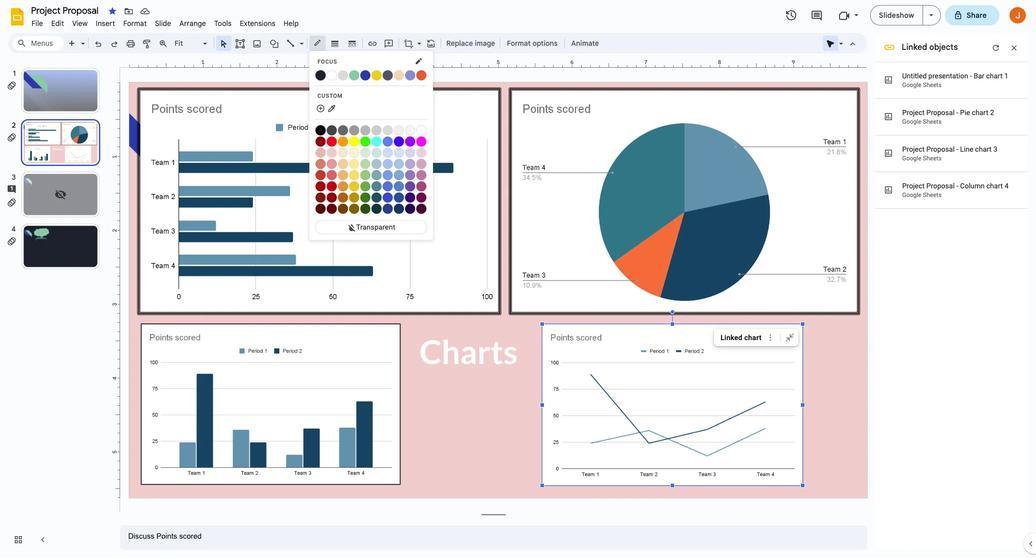 Task type: vqa. For each thing, say whether or not it's contained in the screenshot.
PROPOSAL associated with Column
yes



Task type: describe. For each thing, give the bounding box(es) containing it.
dark cornflower blue 1 image
[[383, 181, 393, 191]]

light blue 3 image
[[394, 148, 404, 158]]

theme color #7890cd, close to light blue 1 cell
[[405, 70, 416, 80]]

Star checkbox
[[105, 4, 120, 18]]

theme color #eece1a, close to dark yellow 1 cell
[[372, 70, 382, 80]]

light gray 2 image
[[394, 125, 404, 135]]

dark magenta 2 image
[[417, 192, 427, 203]]

light purple 3 cell
[[405, 147, 416, 158]]

untitled
[[903, 72, 927, 80]]

custom
[[318, 93, 343, 99]]

dark cornflower blue 3 cell
[[383, 203, 394, 214]]

view menu item
[[68, 17, 92, 30]]

untitled presentation - bar chart 1 google sheets
[[903, 72, 1009, 89]]

dark yellow 3 cell
[[349, 203, 360, 214]]

light red 3 image
[[327, 148, 337, 158]]

Rename text field
[[27, 4, 104, 16]]

untitled presentation - bar chart 1 element
[[903, 72, 1009, 80]]

light cornflower blue 2 cell
[[383, 158, 394, 169]]

shape image
[[269, 36, 280, 50]]

pie
[[961, 108, 971, 117]]

light purple 3 image
[[405, 148, 416, 158]]

chart for line
[[976, 145, 992, 153]]

light blue 2 cell
[[394, 158, 405, 169]]

Menus field
[[13, 36, 64, 50]]

dark magenta 3 image
[[417, 204, 427, 214]]

slideshow button
[[871, 5, 924, 25]]

dark blue 2 image
[[394, 192, 404, 203]]

3
[[994, 145, 998, 153]]

project proposal - pie chart 2 element
[[903, 108, 995, 117]]

main toolbar
[[63, 0, 604, 395]]

share button
[[945, 5, 1000, 25]]

light green 1 image
[[361, 170, 371, 180]]

dark cyan 3 image
[[372, 204, 382, 214]]

cyan image
[[372, 136, 382, 147]]

linked objects
[[902, 42, 959, 52]]

light blue 2 image
[[394, 159, 404, 169]]

dark gray 3 cell
[[338, 125, 349, 135]]

project proposal - pie chart 2 google sheets
[[903, 108, 995, 125]]

chart left linked chart options icon
[[745, 334, 762, 342]]

menu bar banner
[[0, 0, 1037, 558]]

magenta image
[[417, 136, 427, 147]]

project proposal - column chart 4 element
[[903, 182, 1009, 190]]

dark green 1 image
[[361, 181, 371, 191]]

Zoom field
[[172, 36, 212, 51]]

linked objects section
[[874, 0, 1029, 550]]

light red 3 cell
[[327, 147, 338, 158]]

project proposal - line chart 3 element
[[903, 145, 998, 153]]

light yellow 3 image
[[349, 148, 360, 158]]

presentation options image
[[930, 14, 934, 16]]

dark magenta 3 cell
[[417, 203, 427, 214]]

presentation
[[929, 72, 969, 80]]

transparent button
[[315, 220, 428, 234]]

orange cell
[[338, 136, 349, 147]]

replace image
[[447, 39, 496, 48]]

light gray 3 image
[[405, 125, 416, 135]]

help
[[284, 19, 299, 28]]

border dash option
[[347, 36, 358, 50]]

theme color #4e5567, close to dark gray 3 cell
[[383, 70, 394, 80]]

red berry image
[[316, 136, 326, 147]]

chart options element
[[714, 329, 801, 346]]

yellow image
[[349, 136, 360, 147]]

dark yellow 1 cell
[[349, 181, 360, 191]]

light orange 3 cell
[[338, 147, 349, 158]]

extensions menu item
[[236, 17, 280, 30]]

linked for linked chart
[[721, 334, 743, 342]]

google for project proposal - line chart 3
[[903, 155, 922, 162]]

mode and view toolbar
[[823, 33, 862, 53]]

dark purple 3 cell
[[405, 203, 416, 214]]

light red berry 2 image
[[316, 159, 326, 169]]

light magenta 3 image
[[417, 148, 427, 158]]

light gray 1 cell
[[383, 125, 394, 135]]

dark magenta 2 cell
[[417, 192, 427, 203]]

border weight option
[[329, 36, 341, 50]]

dark gray 4 cell
[[327, 125, 338, 135]]

purple image
[[405, 136, 416, 147]]

9 row from the top
[[316, 192, 427, 203]]

purple cell
[[405, 136, 416, 147]]

dark gray 1 cell
[[361, 125, 371, 135]]

dark red 1 image
[[327, 181, 337, 191]]

view
[[72, 19, 88, 28]]

animate
[[572, 39, 599, 48]]

gray cell
[[372, 125, 382, 135]]

line
[[961, 145, 974, 153]]

animate button
[[567, 36, 604, 51]]

dark blue 1 image
[[394, 181, 404, 191]]

light purple 2 cell
[[405, 158, 416, 169]]

dark green 1 cell
[[361, 181, 371, 191]]

chart for pie
[[973, 108, 989, 117]]

project for project proposal - column chart 4
[[903, 182, 925, 190]]

dark red 2 cell
[[327, 192, 338, 203]]

edit
[[51, 19, 64, 28]]

light purple 1 image
[[405, 170, 416, 180]]

dark green 3 image
[[361, 204, 371, 214]]

project proposal - line chart 3 google sheets
[[903, 145, 998, 162]]

light red 1 cell
[[327, 170, 338, 180]]

light magenta 1 image
[[417, 170, 427, 180]]

transparent
[[357, 223, 396, 231]]

light red berry 1 image
[[316, 170, 326, 180]]

light orange 2 image
[[338, 159, 348, 169]]

dark green 2 cell
[[361, 192, 371, 203]]

sheets for project proposal - line chart 3
[[924, 155, 942, 162]]

file menu item
[[27, 17, 47, 30]]

light green 2 image
[[361, 159, 371, 169]]

white image
[[417, 125, 427, 135]]

theme color #0145ac, close to dark blue 2 cell
[[361, 70, 371, 80]]

- for pie
[[957, 108, 959, 117]]

dark magenta 1 image
[[417, 181, 427, 191]]

live pointer settings image
[[837, 37, 844, 40]]

dark orange 2 image
[[338, 192, 348, 203]]

dark red berry 2 image
[[316, 192, 326, 203]]

light cyan 1 image
[[372, 170, 382, 180]]

cornflower blue image
[[383, 136, 393, 147]]

dark red 3 image
[[327, 204, 337, 214]]

replace
[[447, 39, 473, 48]]

light orange 1 image
[[338, 170, 348, 180]]

light cyan 3 cell
[[372, 147, 382, 158]]

light cornflower blue 3 cell
[[383, 147, 394, 158]]

light red berry 3 image
[[316, 148, 326, 158]]

light orange 1 cell
[[338, 170, 349, 180]]

dark cyan 1 cell
[[372, 181, 382, 191]]

6 row from the top
[[316, 158, 427, 169]]

light green 1 cell
[[361, 170, 371, 180]]

theme color #f15e22, close to dark orange 15 cell
[[417, 70, 427, 80]]

1 row from the top
[[316, 0, 370, 180]]

7 row from the top
[[316, 170, 427, 180]]

light red 2 image
[[327, 159, 337, 169]]

light yellow 3 cell
[[349, 147, 360, 158]]

light cornflower blue 2 image
[[383, 159, 393, 169]]

light magenta 1 cell
[[417, 170, 427, 180]]

dark purple 2 image
[[405, 192, 416, 203]]

sheets for untitled presentation - bar chart 1
[[924, 81, 942, 89]]

dark purple 3 image
[[405, 204, 416, 214]]

dark gray 3 image
[[338, 125, 348, 135]]

dark cornflower blue 2 image
[[383, 192, 393, 203]]

Zoom text field
[[173, 36, 202, 50]]

proposal for column
[[927, 182, 955, 190]]

image
[[475, 39, 496, 48]]

green cell
[[361, 136, 371, 147]]

focus
[[318, 59, 337, 65]]

dark orange 1 cell
[[338, 181, 349, 191]]

light orange 2 cell
[[338, 158, 349, 169]]

dark magenta 1 cell
[[417, 181, 427, 191]]

tools menu item
[[210, 17, 236, 30]]

dark red 1 cell
[[327, 181, 338, 191]]

dark orange 1 image
[[338, 181, 348, 191]]

menu bar inside menu bar banner
[[27, 13, 303, 30]]

new slide with layout image
[[78, 37, 85, 40]]

dark green 2 image
[[361, 192, 371, 203]]

format for format
[[123, 19, 147, 28]]

arrange
[[179, 19, 206, 28]]

slide
[[155, 19, 171, 28]]



Task type: locate. For each thing, give the bounding box(es) containing it.
slideshow
[[880, 11, 915, 20]]

transparent menu
[[310, 0, 433, 240]]

black cell
[[316, 125, 326, 135]]

yellow cell
[[349, 136, 360, 147]]

3 project from the top
[[903, 182, 925, 190]]

project down the project proposal - pie chart 2 google sheets
[[903, 145, 925, 153]]

dark blue 3 cell
[[394, 203, 405, 214]]

google inside project proposal - line chart 3 google sheets
[[903, 155, 922, 162]]

sheets inside the project proposal - pie chart 2 google sheets
[[924, 118, 942, 125]]

1 horizontal spatial format
[[507, 39, 531, 48]]

linked for linked objects
[[902, 42, 928, 52]]

light yellow 2 cell
[[349, 158, 360, 169]]

replace image button
[[444, 36, 498, 51]]

3 proposal from the top
[[927, 182, 955, 190]]

theme color #f4d6ad, close to light orange 13 image
[[394, 70, 404, 80]]

light cornflower blue 1 image
[[383, 170, 393, 180]]

format
[[123, 19, 147, 28], [507, 39, 531, 48]]

theme color light gray 1 cell
[[338, 70, 349, 80]]

gray image
[[372, 125, 382, 135]]

proposal left line
[[927, 145, 955, 153]]

theme color #7890cd, close to light blue 1 image
[[405, 70, 416, 80]]

objects
[[930, 42, 959, 52]]

light cyan 1 cell
[[372, 170, 382, 180]]

arrange menu item
[[175, 17, 210, 30]]

theme color light gray 1 image
[[338, 70, 348, 80]]

chart left "1" at the top
[[987, 72, 1003, 80]]

project inside project proposal - column chart 4 google sheets
[[903, 182, 925, 190]]

theme color #0145ac, close to dark blue 2 image
[[361, 70, 371, 80]]

chart inside the project proposal - pie chart 2 google sheets
[[973, 108, 989, 117]]

proposal inside the project proposal - pie chart 2 google sheets
[[927, 108, 955, 117]]

1 vertical spatial format
[[507, 39, 531, 48]]

insert
[[96, 19, 115, 28]]

chart inside untitled presentation - bar chart 1 google sheets
[[987, 72, 1003, 80]]

0 horizontal spatial linked
[[721, 334, 743, 342]]

format left the slide
[[123, 19, 147, 28]]

dark blue 3 image
[[394, 204, 404, 214]]

dark purple 1 cell
[[405, 181, 416, 191]]

dark cyan 3 cell
[[372, 203, 382, 214]]

light blue 1 image
[[394, 170, 404, 180]]

sheets for project proposal - column chart 4
[[924, 191, 942, 199]]

light cornflower blue 1 cell
[[383, 170, 394, 180]]

3 row from the top
[[316, 125, 427, 135]]

green image
[[361, 136, 371, 147]]

proposal for line
[[927, 145, 955, 153]]

- inside untitled presentation - bar chart 1 google sheets
[[971, 72, 973, 80]]

proposal for pie
[[927, 108, 955, 117]]

sheets for project proposal - pie chart 2
[[924, 118, 942, 125]]

file
[[32, 19, 43, 28]]

0 vertical spatial format
[[123, 19, 147, 28]]

google inside the project proposal - pie chart 2 google sheets
[[903, 118, 922, 125]]

chart left 3
[[976, 145, 992, 153]]

light blue 1 cell
[[394, 170, 405, 180]]

- for line
[[957, 145, 959, 153]]

cornflower blue cell
[[383, 136, 394, 147]]

5 row from the top
[[316, 147, 427, 158]]

options
[[533, 39, 558, 48]]

tools
[[214, 19, 232, 28]]

light cyan 3 image
[[372, 148, 382, 158]]

2 proposal from the top
[[927, 145, 955, 153]]

theme color #1b212c, close to dark gray 30 image
[[316, 70, 326, 80]]

2 vertical spatial project
[[903, 182, 925, 190]]

0 vertical spatial proposal
[[927, 108, 955, 117]]

dark blue 2 cell
[[394, 192, 405, 203]]

1 vertical spatial linked
[[721, 334, 743, 342]]

light green 2 cell
[[361, 158, 371, 169]]

google for untitled presentation - bar chart 1
[[903, 81, 922, 89]]

linked chart options image
[[766, 332, 777, 343]]

light green 3 image
[[361, 148, 371, 158]]

sheets down project proposal - column chart 4 element
[[924, 191, 942, 199]]

dark gray 4 image
[[327, 125, 337, 135]]

linked chart
[[721, 334, 762, 342]]

1 proposal from the top
[[927, 108, 955, 117]]

blue image
[[394, 136, 404, 147]]

- inside project proposal - column chart 4 google sheets
[[957, 182, 959, 190]]

chart left 2
[[973, 108, 989, 117]]

project proposal - column chart 4 google sheets
[[903, 182, 1009, 199]]

dark orange 3 cell
[[338, 203, 349, 214]]

light red berry 3 cell
[[316, 147, 326, 158]]

format inside menu item
[[123, 19, 147, 28]]

0 vertical spatial project
[[903, 108, 925, 117]]

share
[[967, 11, 987, 20]]

blue cell
[[394, 136, 405, 147]]

column
[[961, 182, 985, 190]]

- for column
[[957, 182, 959, 190]]

theme color #eece1a, close to dark yellow 1 image
[[372, 70, 382, 80]]

dark blue 1 cell
[[394, 181, 405, 191]]

dark cornflower blue 1 cell
[[383, 181, 394, 191]]

slide menu item
[[151, 17, 175, 30]]

google inside untitled presentation - bar chart 1 google sheets
[[903, 81, 922, 89]]

project for project proposal - pie chart 2
[[903, 108, 925, 117]]

light cyan 2 cell
[[372, 158, 382, 169]]

project inside project proposal - line chart 3 google sheets
[[903, 145, 925, 153]]

edit menu item
[[47, 17, 68, 30]]

theme color #4e5567, close to dark gray 3 image
[[383, 70, 393, 80]]

select line image
[[297, 37, 304, 40]]

3 sheets from the top
[[924, 155, 942, 162]]

sheets inside project proposal - column chart 4 google sheets
[[924, 191, 942, 199]]

insert image image
[[251, 36, 263, 50]]

2 sheets from the top
[[924, 118, 942, 125]]

dark yellow 2 image
[[349, 192, 360, 203]]

chart for column
[[987, 182, 1004, 190]]

1 sheets from the top
[[924, 81, 942, 89]]

dark purple 1 image
[[405, 181, 416, 191]]

theme color white image
[[327, 70, 337, 80]]

dark orange 3 image
[[338, 204, 348, 214]]

red cell
[[327, 136, 338, 147]]

google down the 'untitled'
[[903, 81, 922, 89]]

dark purple 2 cell
[[405, 192, 416, 203]]

theme color #1b212c, close to dark gray 30 cell
[[316, 70, 326, 80]]

dark red berry 3 cell
[[316, 203, 326, 214]]

dark cyan 2 image
[[372, 192, 382, 203]]

dark red berry 2 cell
[[316, 192, 326, 203]]

google
[[903, 81, 922, 89], [903, 118, 922, 125], [903, 155, 922, 162], [903, 191, 922, 199]]

black image
[[316, 125, 326, 135]]

dark gray 2 cell
[[349, 125, 360, 135]]

light purple 1 cell
[[405, 170, 416, 180]]

extensions
[[240, 19, 276, 28]]

light yellow 1 cell
[[349, 170, 360, 180]]

proposal inside project proposal - column chart 4 google sheets
[[927, 182, 955, 190]]

linked inside chart options element
[[721, 334, 743, 342]]

project down project proposal - line chart 3 google sheets
[[903, 182, 925, 190]]

linked
[[902, 42, 928, 52], [721, 334, 743, 342]]

theme color #82c7a5, close to light cyan 1 image
[[349, 70, 360, 80]]

chart inside project proposal - line chart 3 google sheets
[[976, 145, 992, 153]]

custom button
[[315, 90, 428, 102]]

dark yellow 1 image
[[349, 181, 360, 191]]

format options button
[[503, 36, 563, 51]]

project down the 'untitled'
[[903, 108, 925, 117]]

navigation inside linked objects application
[[0, 58, 112, 558]]

project
[[903, 108, 925, 117], [903, 145, 925, 153], [903, 182, 925, 190]]

1 project from the top
[[903, 108, 925, 117]]

google down project proposal - pie chart 2 element
[[903, 118, 922, 125]]

dark cyan 2 cell
[[372, 192, 382, 203]]

sheets inside project proposal - line chart 3 google sheets
[[924, 155, 942, 162]]

format inside button
[[507, 39, 531, 48]]

linked left linked chart options icon
[[721, 334, 743, 342]]

2
[[991, 108, 995, 117]]

sheets down project proposal - pie chart 2 element
[[924, 118, 942, 125]]

proposal left the pie
[[927, 108, 955, 117]]

dark gray 1 image
[[361, 125, 371, 135]]

4 row from the top
[[316, 136, 427, 147]]

linked up the 'untitled'
[[902, 42, 928, 52]]

light cyan 2 image
[[372, 159, 382, 169]]

orange image
[[338, 136, 348, 147]]

sheets inside untitled presentation - bar chart 1 google sheets
[[924, 81, 942, 89]]

light yellow 1 image
[[349, 170, 360, 180]]

light yellow 2 image
[[349, 159, 360, 169]]

4
[[1005, 182, 1009, 190]]

row
[[316, 0, 370, 180], [316, 70, 427, 80], [316, 125, 427, 135], [316, 136, 427, 147], [316, 147, 427, 158], [316, 158, 427, 169], [316, 170, 427, 180], [316, 181, 427, 191], [316, 192, 427, 203], [316, 203, 427, 214]]

light magenta 2 cell
[[417, 158, 427, 169]]

format for format options
[[507, 39, 531, 48]]

dark green 3 cell
[[361, 203, 371, 214]]

1 google from the top
[[903, 81, 922, 89]]

1 vertical spatial proposal
[[927, 145, 955, 153]]

light magenta 3 cell
[[417, 147, 427, 158]]

red berry cell
[[316, 136, 326, 147]]

0 horizontal spatial format
[[123, 19, 147, 28]]

light red 1 image
[[327, 170, 337, 180]]

theme color #f4d6ad, close to light orange 13 cell
[[394, 70, 405, 80]]

2 google from the top
[[903, 118, 922, 125]]

dark orange 2 cell
[[338, 192, 349, 203]]

- inside project proposal - line chart 3 google sheets
[[957, 145, 959, 153]]

google down project proposal - column chart 4 element
[[903, 191, 922, 199]]

proposal
[[927, 108, 955, 117], [927, 145, 955, 153], [927, 182, 955, 190]]

1
[[1005, 72, 1009, 80]]

google inside project proposal - column chart 4 google sheets
[[903, 191, 922, 199]]

project inside the project proposal - pie chart 2 google sheets
[[903, 108, 925, 117]]

sheets down the project proposal - line chart 3 element
[[924, 155, 942, 162]]

2 row from the top
[[316, 70, 427, 80]]

- for bar
[[971, 72, 973, 80]]

dark red 3 cell
[[327, 203, 338, 214]]

light gray 2 cell
[[394, 125, 405, 135]]

dark cornflower blue 3 image
[[383, 204, 393, 214]]

google down the project proposal - line chart 3 element
[[903, 155, 922, 162]]

dark cyan 1 image
[[372, 181, 382, 191]]

4 google from the top
[[903, 191, 922, 199]]

proposal inside project proposal - line chart 3 google sheets
[[927, 145, 955, 153]]

light orange 3 image
[[338, 148, 348, 158]]

8 row from the top
[[316, 181, 427, 191]]

- left line
[[957, 145, 959, 153]]

3 google from the top
[[903, 155, 922, 162]]

format menu item
[[119, 17, 151, 30]]

chart for bar
[[987, 72, 1003, 80]]

light gray 1 image
[[383, 125, 393, 135]]

google for project proposal - pie chart 2
[[903, 118, 922, 125]]

linked inside "section"
[[902, 42, 928, 52]]

light cornflower blue 3 image
[[383, 148, 393, 158]]

1 vertical spatial project
[[903, 145, 925, 153]]

dark red berry 1 cell
[[316, 181, 326, 191]]

dark red berry 1 image
[[316, 181, 326, 191]]

2 project from the top
[[903, 145, 925, 153]]

proposal left column at the right top of page
[[927, 182, 955, 190]]

dark red 2 image
[[327, 192, 337, 203]]

insert menu item
[[92, 17, 119, 30]]

4 sheets from the top
[[924, 191, 942, 199]]

light magenta 2 image
[[417, 159, 427, 169]]

1 horizontal spatial linked
[[902, 42, 928, 52]]

10 row from the top
[[316, 203, 427, 214]]

0 vertical spatial linked
[[902, 42, 928, 52]]

dark yellow 3 image
[[349, 204, 360, 214]]

theme color #f15e22, close to dark orange 15 image
[[417, 70, 427, 80]]

light red 2 cell
[[327, 158, 338, 169]]

bar
[[974, 72, 985, 80]]

light green 3 cell
[[361, 147, 371, 158]]

dark cornflower blue 2 cell
[[383, 192, 394, 203]]

format options
[[507, 39, 558, 48]]

dark red berry 3 image
[[316, 204, 326, 214]]

red image
[[327, 136, 337, 147]]

help menu item
[[280, 17, 303, 30]]

dark yellow 2 cell
[[349, 192, 360, 203]]

chart
[[987, 72, 1003, 80], [973, 108, 989, 117], [976, 145, 992, 153], [987, 182, 1004, 190], [745, 334, 762, 342]]

light red berry 2 cell
[[316, 158, 326, 169]]

theme color #82c7a5, close to light cyan 1 cell
[[349, 70, 360, 80]]

chart inside project proposal - column chart 4 google sheets
[[987, 182, 1004, 190]]

dark gray 2 image
[[349, 125, 360, 135]]

- inside the project proposal - pie chart 2 google sheets
[[957, 108, 959, 117]]

light purple 2 image
[[405, 159, 416, 169]]

- left bar
[[971, 72, 973, 80]]

light blue 3 cell
[[394, 147, 405, 158]]

magenta cell
[[417, 136, 427, 147]]

- left column at the right top of page
[[957, 182, 959, 190]]

menu bar containing file
[[27, 13, 303, 30]]

google for project proposal - column chart 4
[[903, 191, 922, 199]]

cyan cell
[[372, 136, 382, 147]]

2 vertical spatial proposal
[[927, 182, 955, 190]]

chart left 4 on the right top of page
[[987, 182, 1004, 190]]

linked objects application
[[0, 0, 1037, 558]]

sheets down presentation
[[924, 81, 942, 89]]

project for project proposal - line chart 3
[[903, 145, 925, 153]]

light red berry 1 cell
[[316, 170, 326, 180]]

sheets
[[924, 81, 942, 89], [924, 118, 942, 125], [924, 155, 942, 162], [924, 191, 942, 199]]

format left options
[[507, 39, 531, 48]]

-
[[971, 72, 973, 80], [957, 108, 959, 117], [957, 145, 959, 153], [957, 182, 959, 190]]

- left the pie
[[957, 108, 959, 117]]



